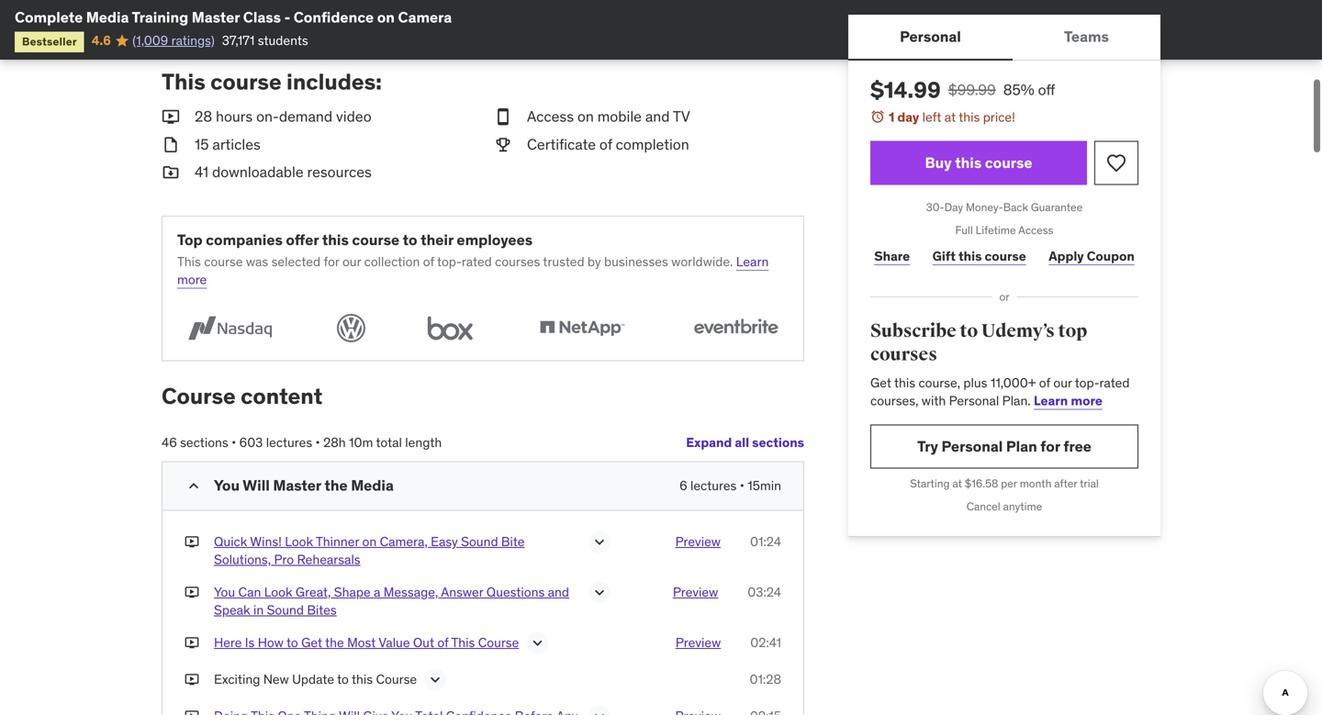 Task type: locate. For each thing, give the bounding box(es) containing it.
1 vertical spatial small image
[[162, 134, 180, 155]]

1 vertical spatial and
[[548, 584, 569, 601]]

1 vertical spatial learn more
[[1034, 393, 1103, 409]]

get up courses,
[[871, 375, 892, 391]]

6 lectures • 15min
[[680, 477, 782, 494]]

subscribe
[[871, 320, 957, 343]]

tab list
[[849, 15, 1161, 61]]

xsmall image
[[185, 533, 199, 551], [185, 584, 199, 602], [185, 634, 199, 652], [185, 708, 199, 715]]

more down top
[[177, 271, 207, 288]]

personal button
[[849, 15, 1013, 59]]

1 you from the top
[[214, 476, 240, 495]]

at inside starting at $16.58 per month after trial cancel anytime
[[953, 477, 962, 491]]

this right out
[[451, 635, 475, 651]]

1 vertical spatial learn
[[1034, 393, 1068, 409]]

$14.99 $99.99 85% off
[[871, 76, 1056, 104]]

personal up $14.99
[[900, 27, 961, 46]]

you left will at the bottom of page
[[214, 476, 240, 495]]

this for this course was selected for our collection of top-rated courses trusted by businesses worldwide.
[[177, 253, 201, 270]]

you up the speak
[[214, 584, 235, 601]]

top- down the their
[[437, 253, 462, 270]]

look up the pro
[[285, 533, 313, 550]]

access
[[527, 107, 574, 126], [1019, 223, 1054, 237]]

1 vertical spatial lectures
[[691, 477, 737, 494]]

xsmall image left here
[[185, 634, 199, 652]]

1 vertical spatial sound
[[267, 602, 304, 619]]

• left 28h 10m
[[316, 434, 320, 451]]

1 vertical spatial our
[[1054, 375, 1072, 391]]

0 horizontal spatial rated
[[462, 253, 492, 270]]

1 vertical spatial this
[[177, 253, 201, 270]]

15min
[[748, 477, 782, 494]]

0 horizontal spatial learn more
[[177, 253, 769, 288]]

• left 603
[[232, 434, 236, 451]]

show lecture description image down questions
[[528, 634, 547, 653]]

more
[[177, 271, 207, 288], [1071, 393, 1103, 409]]

collection
[[364, 253, 420, 270]]

small image
[[162, 106, 180, 127], [494, 134, 512, 155], [162, 162, 180, 183], [185, 477, 203, 495]]

more up free
[[1071, 393, 1103, 409]]

1 horizontal spatial get
[[871, 375, 892, 391]]

4.6
[[92, 32, 111, 49]]

for down top companies offer this course to their employees on the top left
[[324, 253, 339, 270]]

look
[[285, 533, 313, 550], [264, 584, 293, 601]]

• left 15min
[[740, 477, 745, 494]]

of right out
[[437, 635, 449, 651]]

1 horizontal spatial learn
[[1034, 393, 1068, 409]]

lectures
[[266, 434, 312, 451], [691, 477, 737, 494]]

to inside here is how to get the most value out of this course button
[[287, 635, 298, 651]]

show lecture description image right bite
[[591, 533, 609, 551]]

0 vertical spatial small image
[[494, 106, 512, 127]]

off
[[1038, 80, 1056, 99]]

show lecture description image right questions
[[591, 584, 609, 602]]

here is how to get the most value out of this course
[[214, 635, 519, 651]]

this
[[162, 68, 206, 96], [177, 253, 201, 270], [451, 635, 475, 651]]

downloadable
[[212, 163, 304, 182]]

preview for 03:24
[[673, 584, 718, 601]]

small image left 41
[[162, 162, 180, 183]]

sound
[[461, 533, 498, 550], [267, 602, 304, 619]]

small image
[[494, 106, 512, 127], [162, 134, 180, 155]]

small image for access on mobile and tv
[[494, 106, 512, 127]]

0 vertical spatial lectures
[[266, 434, 312, 451]]

most
[[347, 635, 376, 651]]

preview left 02:41
[[676, 635, 721, 651]]

media
[[86, 8, 129, 27], [351, 476, 394, 495]]

this course includes:
[[162, 68, 382, 96]]

1 vertical spatial courses
[[871, 344, 938, 366]]

1 vertical spatial look
[[264, 584, 293, 601]]

quick
[[214, 533, 247, 550]]

rated
[[462, 253, 492, 270], [1100, 375, 1130, 391]]

• for 46
[[232, 434, 236, 451]]

you for you can look great, shape a message, answer questions and speak in sound bites
[[214, 584, 235, 601]]

of down the their
[[423, 253, 434, 270]]

1 vertical spatial you
[[214, 584, 235, 601]]

0 vertical spatial show lecture description image
[[591, 533, 609, 551]]

1 vertical spatial the
[[325, 635, 344, 651]]

this right 'buy'
[[955, 153, 982, 172]]

1 vertical spatial course
[[478, 635, 519, 651]]

1 horizontal spatial top-
[[1075, 375, 1100, 391]]

30-
[[927, 200, 945, 215]]

this inside button
[[451, 635, 475, 651]]

this inside button
[[955, 153, 982, 172]]

this
[[959, 109, 980, 125], [955, 153, 982, 172], [322, 231, 349, 249], [959, 248, 982, 264], [895, 375, 916, 391], [352, 672, 373, 688]]

0 horizontal spatial get
[[301, 635, 322, 651]]

0 vertical spatial get
[[871, 375, 892, 391]]

resources
[[307, 163, 372, 182]]

0 vertical spatial preview
[[676, 533, 721, 550]]

0 horizontal spatial sound
[[267, 602, 304, 619]]

46 sections • 603 lectures • 28h 10m total length
[[162, 434, 442, 451]]

look inside the you can look great, shape a message, answer questions and speak in sound bites
[[264, 584, 293, 601]]

you
[[214, 476, 240, 495], [214, 584, 235, 601]]

603
[[239, 434, 263, 451]]

small image left 28
[[162, 106, 180, 127]]

0 vertical spatial learn
[[736, 253, 769, 270]]

get down bites
[[301, 635, 322, 651]]

show lecture description image
[[426, 671, 445, 689], [591, 708, 609, 715]]

learn more down employees
[[177, 253, 769, 288]]

our down top companies offer this course to their employees on the top left
[[343, 253, 361, 270]]

learn more link for top companies offer this course to their employees
[[177, 253, 769, 288]]

preview left 03:24
[[673, 584, 718, 601]]

$16.58
[[965, 477, 999, 491]]

teams
[[1064, 27, 1109, 46]]

on right thinner
[[362, 533, 377, 550]]

0 horizontal spatial for
[[324, 253, 339, 270]]

xsmall image left can at the bottom of page
[[185, 584, 199, 602]]

course down value
[[376, 672, 417, 688]]

learn right worldwide.
[[736, 253, 769, 270]]

1 vertical spatial personal
[[949, 393, 999, 409]]

our right 11,000+
[[1054, 375, 1072, 391]]

nasdaq image
[[177, 311, 283, 346]]

learn more up free
[[1034, 393, 1103, 409]]

this down top
[[177, 253, 201, 270]]

1 horizontal spatial sound
[[461, 533, 498, 550]]

this up courses,
[[895, 375, 916, 391]]

video
[[336, 107, 372, 126]]

you can look great, shape a message, answer questions and speak in sound bites button
[[214, 584, 581, 620]]

to right how
[[287, 635, 298, 651]]

1 horizontal spatial lectures
[[691, 477, 737, 494]]

1 horizontal spatial courses
[[871, 344, 938, 366]]

master right will at the bottom of page
[[273, 476, 321, 495]]

access on mobile and tv
[[527, 107, 690, 126]]

course up back
[[985, 153, 1033, 172]]

to left udemy's on the top right of the page
[[960, 320, 978, 343]]

1 horizontal spatial more
[[1071, 393, 1103, 409]]

0 horizontal spatial sections
[[180, 434, 228, 451]]

0 vertical spatial show lecture description image
[[426, 671, 445, 689]]

to right update at the bottom left
[[337, 672, 349, 688]]

course inside button
[[478, 635, 519, 651]]

personal inside get this course, plus 11,000+ of our top-rated courses, with personal plan.
[[949, 393, 999, 409]]

course down lifetime
[[985, 248, 1027, 264]]

guarantee
[[1031, 200, 1083, 215]]

all
[[735, 434, 749, 451]]

1 vertical spatial show lecture description image
[[591, 584, 609, 602]]

1 horizontal spatial learn more link
[[1034, 393, 1103, 409]]

month
[[1020, 477, 1052, 491]]

buy this course button
[[871, 141, 1087, 185]]

preview down 6
[[676, 533, 721, 550]]

here
[[214, 635, 242, 651]]

0 vertical spatial learn more
[[177, 253, 769, 288]]

1 horizontal spatial sections
[[752, 434, 805, 451]]

learn more link up free
[[1034, 393, 1103, 409]]

0 vertical spatial course
[[162, 383, 236, 410]]

on left mobile
[[578, 107, 594, 126]]

netapp image
[[529, 311, 635, 346]]

a
[[374, 584, 381, 601]]

0 horizontal spatial learn
[[736, 253, 769, 270]]

30-day money-back guarantee full lifetime access
[[927, 200, 1083, 237]]

show lecture description image
[[591, 533, 609, 551], [591, 584, 609, 602], [528, 634, 547, 653]]

in
[[253, 602, 264, 619]]

share button
[[871, 238, 914, 275]]

get inside button
[[301, 635, 322, 651]]

apply coupon button
[[1045, 238, 1139, 275]]

2 vertical spatial preview
[[676, 635, 721, 651]]

sections right 46
[[180, 434, 228, 451]]

bite
[[501, 533, 525, 550]]

1 horizontal spatial course
[[376, 672, 417, 688]]

0 vertical spatial look
[[285, 533, 313, 550]]

$99.99
[[948, 80, 996, 99]]

sound left bite
[[461, 533, 498, 550]]

volkswagen image
[[331, 311, 372, 346]]

2 vertical spatial on
[[362, 533, 377, 550]]

0 vertical spatial the
[[325, 476, 348, 495]]

1 horizontal spatial learn more
[[1034, 393, 1103, 409]]

left
[[923, 109, 942, 125]]

courses down employees
[[495, 253, 540, 270]]

learn more for subscribe to udemy's top courses
[[1034, 393, 1103, 409]]

3 xsmall image from the top
[[185, 634, 199, 652]]

2 vertical spatial this
[[451, 635, 475, 651]]

try
[[918, 437, 939, 456]]

learn for subscribe to udemy's top courses
[[1034, 393, 1068, 409]]

sound inside quick wins! look thinner on camera, easy sound bite solutions, pro rehearsals
[[461, 533, 498, 550]]

1 horizontal spatial our
[[1054, 375, 1072, 391]]

course down questions
[[478, 635, 519, 651]]

0 vertical spatial this
[[162, 68, 206, 96]]

2 you from the top
[[214, 584, 235, 601]]

access down back
[[1019, 223, 1054, 237]]

this down here is how to get the most value out of this course button
[[352, 672, 373, 688]]

2 xsmall image from the top
[[185, 584, 199, 602]]

top-
[[437, 253, 462, 270], [1075, 375, 1100, 391]]

personal down plus
[[949, 393, 999, 409]]

xsmall image for quick
[[185, 533, 199, 551]]

0 vertical spatial media
[[86, 8, 129, 27]]

1 vertical spatial preview
[[673, 584, 718, 601]]

on-
[[256, 107, 279, 126]]

and right questions
[[548, 584, 569, 601]]

here is how to get the most value out of this course button
[[214, 634, 519, 656]]

gift this course
[[933, 248, 1027, 264]]

course up 46
[[162, 383, 236, 410]]

41 downloadable resources
[[195, 163, 372, 182]]

0 horizontal spatial •
[[232, 434, 236, 451]]

day
[[898, 109, 920, 125]]

courses
[[495, 253, 540, 270], [871, 344, 938, 366]]

0 horizontal spatial master
[[192, 8, 240, 27]]

0 vertical spatial more
[[177, 271, 207, 288]]

at left the $16.58
[[953, 477, 962, 491]]

1 vertical spatial at
[[953, 477, 962, 491]]

0 horizontal spatial top-
[[437, 253, 462, 270]]

mobile
[[598, 107, 642, 126]]

small image for 15 articles
[[162, 134, 180, 155]]

1 vertical spatial learn more link
[[1034, 393, 1103, 409]]

sections right 'all'
[[752, 434, 805, 451]]

0 vertical spatial and
[[646, 107, 670, 126]]

sound inside the you can look great, shape a message, answer questions and speak in sound bites
[[267, 602, 304, 619]]

this down $99.99
[[959, 109, 980, 125]]

0 vertical spatial you
[[214, 476, 240, 495]]

media up '4.6'
[[86, 8, 129, 27]]

you inside the you can look great, shape a message, answer questions and speak in sound bites
[[214, 584, 235, 601]]

of right 11,000+
[[1039, 375, 1051, 391]]

0 horizontal spatial lectures
[[266, 434, 312, 451]]

courses down 'subscribe'
[[871, 344, 938, 366]]

this for this course includes:
[[162, 68, 206, 96]]

41
[[195, 163, 209, 182]]

their
[[421, 231, 454, 249]]

0 vertical spatial learn more link
[[177, 253, 769, 288]]

of
[[600, 135, 612, 154], [423, 253, 434, 270], [1039, 375, 1051, 391], [437, 635, 449, 651]]

1 sections from the left
[[752, 434, 805, 451]]

this up 28
[[162, 68, 206, 96]]

2 vertical spatial show lecture description image
[[528, 634, 547, 653]]

1 vertical spatial rated
[[1100, 375, 1130, 391]]

xsmall image down xsmall icon
[[185, 708, 199, 715]]

1 xsmall image from the top
[[185, 533, 199, 551]]

at right left
[[945, 109, 956, 125]]

show lecture description image for here is how to get the most value out of this course
[[528, 634, 547, 653]]

course content
[[162, 383, 323, 410]]

camera,
[[380, 533, 428, 550]]

1 vertical spatial more
[[1071, 393, 1103, 409]]

lectures right 6
[[691, 477, 737, 494]]

xsmall image left quick
[[185, 533, 199, 551]]

master up 37,171 at left
[[192, 8, 240, 27]]

rehearsals
[[297, 551, 361, 568]]

37,171
[[222, 32, 255, 49]]

and left "tv" on the right top of the page
[[646, 107, 670, 126]]

teams button
[[1013, 15, 1161, 59]]

for left free
[[1041, 437, 1061, 456]]

1 vertical spatial master
[[273, 476, 321, 495]]

includes:
[[287, 68, 382, 96]]

4 xsmall image from the top
[[185, 708, 199, 715]]

the down 28h 10m
[[325, 476, 348, 495]]

back
[[1004, 200, 1029, 215]]

on
[[377, 8, 395, 27], [578, 107, 594, 126], [362, 533, 377, 550]]

more for top companies offer this course to their employees
[[177, 271, 207, 288]]

1 horizontal spatial for
[[1041, 437, 1061, 456]]

1 horizontal spatial master
[[273, 476, 321, 495]]

access up certificate
[[527, 107, 574, 126]]

lectures right 603
[[266, 434, 312, 451]]

1 vertical spatial access
[[1019, 223, 1054, 237]]

15 articles
[[195, 135, 261, 154]]

1 vertical spatial top-
[[1075, 375, 1100, 391]]

per
[[1001, 477, 1017, 491]]

look right can at the bottom of page
[[264, 584, 293, 601]]

0 horizontal spatial access
[[527, 107, 574, 126]]

1 vertical spatial show lecture description image
[[591, 708, 609, 715]]

course down 'companies'
[[204, 253, 243, 270]]

1 vertical spatial get
[[301, 635, 322, 651]]

learn right plan.
[[1034, 393, 1068, 409]]

on left camera
[[377, 8, 395, 27]]

0 horizontal spatial more
[[177, 271, 207, 288]]

personal up the $16.58
[[942, 437, 1003, 456]]

28h 10m
[[323, 434, 373, 451]]

look inside quick wins! look thinner on camera, easy sound bite solutions, pro rehearsals
[[285, 533, 313, 550]]

sections inside dropdown button
[[752, 434, 805, 451]]

1 horizontal spatial small image
[[494, 106, 512, 127]]

media down total
[[351, 476, 394, 495]]

1 horizontal spatial access
[[1019, 223, 1054, 237]]

0 horizontal spatial and
[[548, 584, 569, 601]]

03:24
[[748, 584, 782, 601]]

small image left certificate
[[494, 134, 512, 155]]

0 horizontal spatial learn more link
[[177, 253, 769, 288]]

0 vertical spatial sound
[[461, 533, 498, 550]]

apply coupon
[[1049, 248, 1135, 264]]

0 vertical spatial courses
[[495, 253, 540, 270]]

sound right in
[[267, 602, 304, 619]]

learn more for top companies offer this course to their employees
[[177, 253, 769, 288]]

and inside the you can look great, shape a message, answer questions and speak in sound bites
[[548, 584, 569, 601]]

learn more link down employees
[[177, 253, 769, 288]]

top- down top
[[1075, 375, 1100, 391]]

0 horizontal spatial small image
[[162, 134, 180, 155]]

2 horizontal spatial course
[[478, 635, 519, 651]]

personal inside button
[[900, 27, 961, 46]]

1 vertical spatial for
[[1041, 437, 1061, 456]]

the left most
[[325, 635, 344, 651]]

0 vertical spatial personal
[[900, 27, 961, 46]]

day
[[945, 200, 964, 215]]

plan.
[[1003, 393, 1031, 409]]



Task type: describe. For each thing, give the bounding box(es) containing it.
try personal plan for free link
[[871, 425, 1139, 469]]

(1,009
[[133, 32, 168, 49]]

the inside here is how to get the most value out of this course button
[[325, 635, 344, 651]]

plan
[[1006, 437, 1038, 456]]

message,
[[384, 584, 438, 601]]

course inside buy this course button
[[985, 153, 1033, 172]]

certificate of completion
[[527, 135, 690, 154]]

total
[[376, 434, 402, 451]]

0 vertical spatial top-
[[437, 253, 462, 270]]

out
[[413, 635, 434, 651]]

buy
[[925, 153, 952, 172]]

small image for 28
[[162, 106, 180, 127]]

course up hours
[[210, 68, 282, 96]]

easy
[[431, 533, 458, 550]]

this right "offer"
[[322, 231, 349, 249]]

subscribe to udemy's top courses
[[871, 320, 1088, 366]]

box image
[[420, 311, 481, 346]]

• for 6
[[740, 477, 745, 494]]

exciting new update to this course
[[214, 672, 417, 688]]

course,
[[919, 375, 961, 391]]

ratings)
[[171, 32, 215, 49]]

xsmall image for here
[[185, 634, 199, 652]]

get this course, plus 11,000+ of our top-rated courses, with personal plan.
[[871, 375, 1130, 409]]

solutions,
[[214, 551, 271, 568]]

articles
[[213, 135, 261, 154]]

top companies offer this course to their employees
[[177, 231, 533, 249]]

of inside here is how to get the most value out of this course button
[[437, 635, 449, 651]]

11,000+
[[991, 375, 1036, 391]]

tv
[[673, 107, 690, 126]]

1 vertical spatial on
[[578, 107, 594, 126]]

tab list containing personal
[[849, 15, 1161, 61]]

content
[[241, 383, 323, 410]]

to inside subscribe to udemy's top courses
[[960, 320, 978, 343]]

course inside 'gift this course' link
[[985, 248, 1027, 264]]

you will master the media
[[214, 476, 394, 495]]

1 vertical spatial media
[[351, 476, 394, 495]]

preview for 01:24
[[676, 533, 721, 550]]

get inside get this course, plus 11,000+ of our top-rated courses, with personal plan.
[[871, 375, 892, 391]]

pro
[[274, 551, 294, 568]]

this inside get this course, plus 11,000+ of our top-rated courses, with personal plan.
[[895, 375, 916, 391]]

full
[[956, 223, 973, 237]]

starting at $16.58 per month after trial cancel anytime
[[910, 477, 1099, 514]]

small image left will at the bottom of page
[[185, 477, 203, 495]]

employees
[[457, 231, 533, 249]]

apply
[[1049, 248, 1084, 264]]

xsmall image for you
[[185, 584, 199, 602]]

share
[[875, 248, 910, 264]]

access inside 30-day money-back guarantee full lifetime access
[[1019, 223, 1054, 237]]

xsmall image
[[185, 671, 199, 689]]

value
[[379, 635, 410, 651]]

alarm image
[[871, 109, 885, 124]]

expand
[[686, 434, 732, 451]]

free
[[1064, 437, 1092, 456]]

6
[[680, 477, 688, 494]]

01:24
[[750, 533, 782, 550]]

complete media training master class - confidence on camera
[[15, 8, 452, 27]]

0 vertical spatial on
[[377, 8, 395, 27]]

this right gift
[[959, 248, 982, 264]]

wins!
[[250, 533, 282, 550]]

learn for top companies offer this course to their employees
[[736, 253, 769, 270]]

complete
[[15, 8, 83, 27]]

bestseller
[[22, 34, 77, 49]]

$14.99
[[871, 76, 941, 104]]

exciting
[[214, 672, 260, 688]]

anytime
[[1003, 499, 1043, 514]]

eventbrite image
[[683, 311, 789, 346]]

2 vertical spatial course
[[376, 672, 417, 688]]

wishlist image
[[1106, 152, 1128, 174]]

1 horizontal spatial show lecture description image
[[591, 708, 609, 715]]

0 horizontal spatial our
[[343, 253, 361, 270]]

look for rehearsals
[[285, 533, 313, 550]]

answer
[[441, 584, 483, 601]]

camera
[[398, 8, 452, 27]]

of down the access on mobile and tv
[[600, 135, 612, 154]]

cancel
[[967, 499, 1001, 514]]

offer
[[286, 231, 319, 249]]

our inside get this course, plus 11,000+ of our top-rated courses, with personal plan.
[[1054, 375, 1072, 391]]

gift this course link
[[929, 238, 1031, 275]]

01:28
[[750, 672, 782, 688]]

starting
[[910, 477, 950, 491]]

quick wins! look thinner on camera, easy sound bite solutions, pro rehearsals button
[[214, 533, 581, 569]]

look for in
[[264, 584, 293, 601]]

to left the their
[[403, 231, 418, 249]]

0 vertical spatial rated
[[462, 253, 492, 270]]

0 horizontal spatial course
[[162, 383, 236, 410]]

1 day left at this price!
[[889, 109, 1016, 125]]

you for you will master the media
[[214, 476, 240, 495]]

great,
[[296, 584, 331, 601]]

trusted
[[543, 253, 585, 270]]

after
[[1055, 477, 1078, 491]]

2 vertical spatial personal
[[942, 437, 1003, 456]]

selected
[[271, 253, 321, 270]]

money-
[[966, 200, 1004, 215]]

0 vertical spatial at
[[945, 109, 956, 125]]

learn more link for subscribe to udemy's top courses
[[1034, 393, 1103, 409]]

buy this course
[[925, 153, 1033, 172]]

businesses
[[604, 253, 668, 270]]

show lecture description image for quick wins! look thinner on camera, easy sound bite solutions, pro rehearsals
[[591, 533, 609, 551]]

completion
[[616, 135, 690, 154]]

expand all sections
[[686, 434, 805, 451]]

price!
[[983, 109, 1016, 125]]

1 horizontal spatial •
[[316, 434, 320, 451]]

gift
[[933, 248, 956, 264]]

with
[[922, 393, 946, 409]]

2 sections from the left
[[180, 434, 228, 451]]

1 horizontal spatial and
[[646, 107, 670, 126]]

by
[[588, 253, 601, 270]]

how
[[258, 635, 284, 651]]

quick wins! look thinner on camera, easy sound bite solutions, pro rehearsals
[[214, 533, 525, 568]]

0 horizontal spatial show lecture description image
[[426, 671, 445, 689]]

0 horizontal spatial media
[[86, 8, 129, 27]]

update
[[292, 672, 334, 688]]

small image for certificate
[[494, 134, 512, 155]]

0 vertical spatial master
[[192, 8, 240, 27]]

was
[[246, 253, 268, 270]]

courses inside subscribe to udemy's top courses
[[871, 344, 938, 366]]

of inside get this course, plus 11,000+ of our top-rated courses, with personal plan.
[[1039, 375, 1051, 391]]

students
[[258, 32, 308, 49]]

rated inside get this course, plus 11,000+ of our top-rated courses, with personal plan.
[[1100, 375, 1130, 391]]

top
[[177, 231, 203, 249]]

companies
[[206, 231, 283, 249]]

small image for 41
[[162, 162, 180, 183]]

bites
[[307, 602, 337, 619]]

0 horizontal spatial courses
[[495, 253, 540, 270]]

course up collection
[[352, 231, 400, 249]]

plus
[[964, 375, 988, 391]]

0 vertical spatial for
[[324, 253, 339, 270]]

you can look great, shape a message, answer questions and speak in sound bites
[[214, 584, 569, 619]]

on inside quick wins! look thinner on camera, easy sound bite solutions, pro rehearsals
[[362, 533, 377, 550]]

show lecture description image for you can look great, shape a message, answer questions and speak in sound bites
[[591, 584, 609, 602]]

thinner
[[316, 533, 359, 550]]

demand
[[279, 107, 333, 126]]

more for subscribe to udemy's top courses
[[1071, 393, 1103, 409]]

0 vertical spatial access
[[527, 107, 574, 126]]

top- inside get this course, plus 11,000+ of our top-rated courses, with personal plan.
[[1075, 375, 1100, 391]]

certificate
[[527, 135, 596, 154]]



Task type: vqa. For each thing, say whether or not it's contained in the screenshot.
top Learn more link
yes



